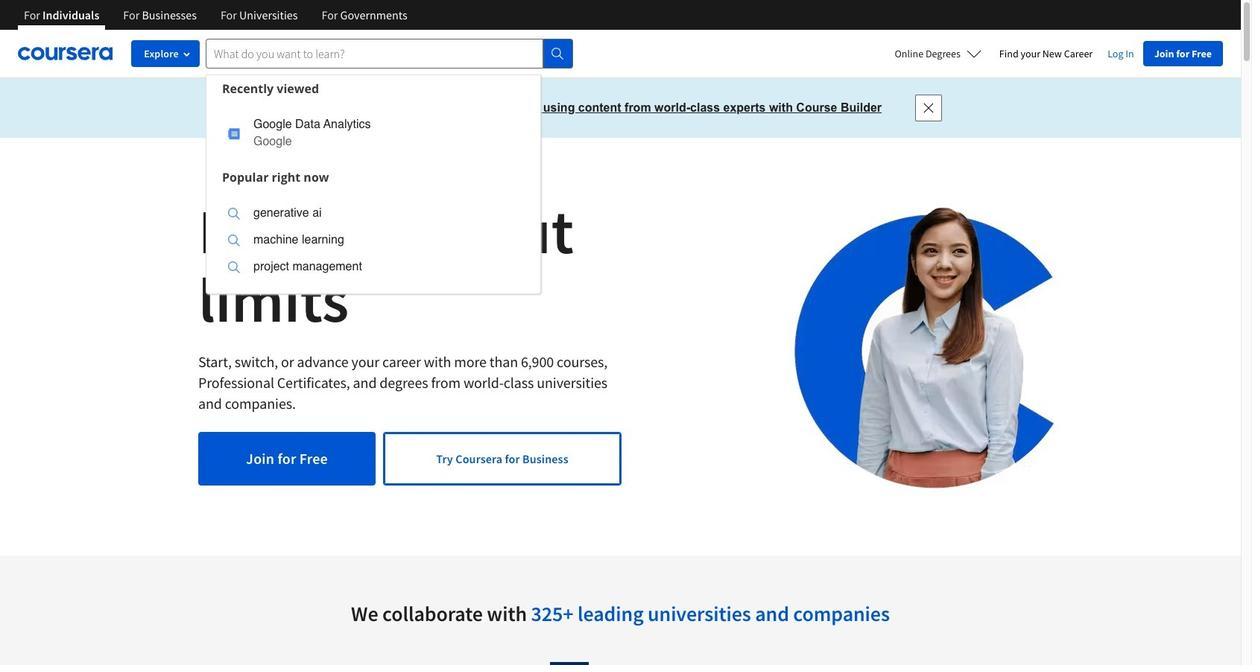 Task type: locate. For each thing, give the bounding box(es) containing it.
What do you want to learn? text field
[[206, 39, 544, 69]]

None search field
[[206, 39, 573, 295]]

autocomplete results list box
[[206, 75, 541, 295]]

suggestion image image
[[228, 128, 240, 140], [228, 208, 240, 220], [228, 235, 240, 246], [228, 261, 240, 273]]

1 suggestion image image from the top
[[228, 128, 240, 140]]

list box
[[207, 191, 541, 294]]

coursera image
[[18, 42, 113, 66]]

alert
[[0, 78, 1242, 138]]

3 suggestion image image from the top
[[228, 235, 240, 246]]

banner navigation
[[12, 0, 420, 41]]

4 suggestion image image from the top
[[228, 261, 240, 273]]



Task type: describe. For each thing, give the bounding box(es) containing it.
2 suggestion image image from the top
[[228, 208, 240, 220]]

list box inside autocomplete results list box
[[207, 191, 541, 294]]

university of michigan image
[[550, 663, 589, 666]]



Task type: vqa. For each thing, say whether or not it's contained in the screenshot.
search box
yes



